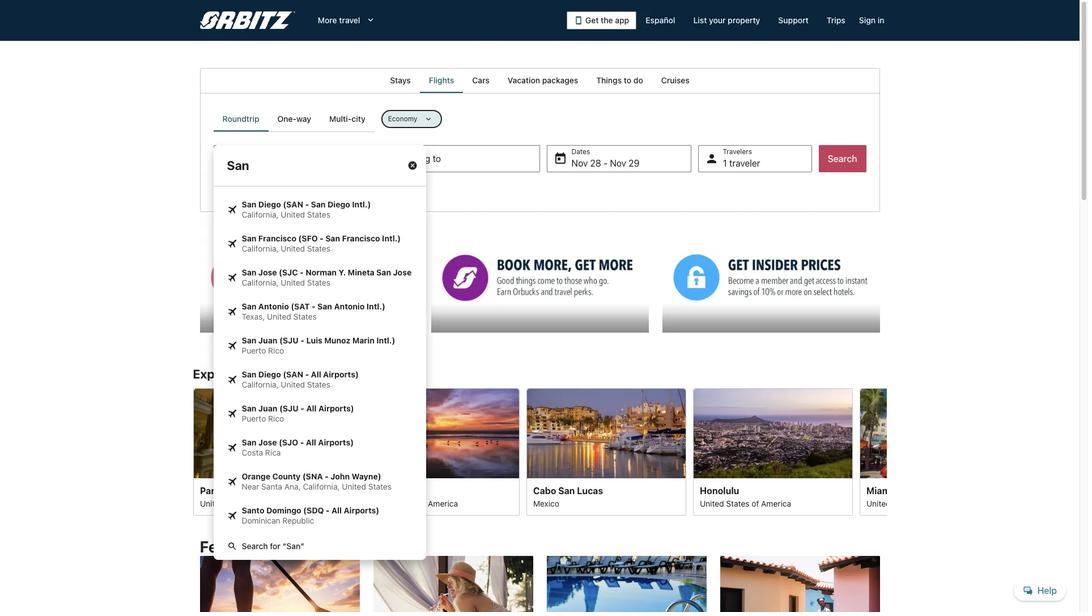 Task type: describe. For each thing, give the bounding box(es) containing it.
2 nov from the left
[[610, 158, 626, 168]]

san jose (sjo - all airports) costa rica
[[242, 438, 354, 457]]

of inside pismo beach united states of america
[[418, 498, 426, 508]]

things to do
[[596, 75, 643, 85]]

orange county (sna - john wayne) near santa ana, california, united states
[[242, 472, 392, 491]]

vacation
[[508, 75, 540, 85]]

list your property link
[[684, 10, 769, 31]]

way
[[296, 114, 311, 124]]

san inside san juan (sju - all airports) puerto rico
[[242, 404, 256, 413]]

jose right "mineta"
[[393, 268, 412, 277]]

things to do link
[[587, 68, 652, 93]]

featured offers
[[200, 538, 313, 556]]

america inside paradise united states of america
[[261, 498, 291, 508]]

san antonio (sat - san antonio intl.) texas, united states
[[242, 302, 385, 321]]

jose for san jose (sjc - norman y. mineta san jose intl.) california, united states
[[258, 268, 277, 277]]

san diego (san - all airports) california, united states
[[242, 370, 359, 389]]

add for add a car
[[320, 184, 334, 193]]

marin
[[352, 336, 375, 345]]

trips link
[[818, 10, 855, 31]]

of inside honolulu united states of america
[[752, 498, 759, 508]]

list
[[694, 15, 707, 25]]

states inside san francisco (sfo - san francisco intl.) california, united states
[[307, 244, 330, 253]]

2 antonio from the left
[[334, 302, 365, 311]]

explore
[[193, 367, 237, 381]]

1 nov from the left
[[572, 158, 588, 168]]

norman
[[306, 268, 337, 277]]

app
[[615, 15, 629, 25]]

san jose (sjc - norman y. mineta san jose intl.) california, united states
[[242, 268, 432, 287]]

multi-
[[329, 114, 352, 124]]

stays
[[390, 75, 411, 85]]

list your property
[[694, 15, 760, 25]]

texas,
[[242, 312, 265, 321]]

costa
[[242, 448, 263, 457]]

y.
[[339, 268, 346, 277]]

domingo
[[266, 506, 301, 515]]

of inside miami beach united states of america
[[918, 498, 926, 508]]

featured
[[200, 538, 266, 556]]

car
[[343, 184, 354, 193]]

diego for san diego (san - san diego intl.) california, united states
[[258, 200, 281, 209]]

explore stays in trending destinations
[[193, 367, 411, 381]]

add a place to stay
[[228, 184, 298, 193]]

united inside paradise united states of america
[[200, 498, 224, 508]]

cabo san lucas mexico
[[533, 485, 603, 508]]

rica
[[265, 448, 281, 457]]

cars link
[[463, 68, 499, 93]]

mexico
[[533, 498, 559, 508]]

to inside 'things to do' link
[[624, 75, 632, 85]]

united inside pismo beach united states of america
[[366, 498, 391, 508]]

a for place
[[245, 184, 249, 193]]

all for (san
[[311, 370, 321, 379]]

san juan (sju - luis munoz marin intl.) puerto rico
[[242, 336, 395, 355]]

cabo
[[533, 485, 556, 496]]

nov 28 - nov 29
[[572, 158, 640, 168]]

economy button
[[381, 110, 442, 128]]

one-way
[[278, 114, 311, 124]]

2 opens in a new window image from the left
[[431, 239, 441, 250]]

santo
[[242, 506, 264, 515]]

small image for santo domingo (sdq - all airports)
[[227, 511, 237, 521]]

support
[[779, 15, 809, 25]]

- for san diego (san - all airports) california, united states
[[305, 370, 309, 379]]

things
[[596, 75, 622, 85]]

nov 28 - nov 29 button
[[547, 145, 691, 172]]

(sju for luis
[[279, 336, 299, 345]]

- for san antonio (sat - san antonio intl.) texas, united states
[[312, 302, 316, 311]]

1 vertical spatial to
[[273, 184, 281, 193]]

intl.) for san diego (san - san diego intl.) california, united states
[[352, 200, 371, 209]]

america inside pismo beach united states of america
[[428, 498, 458, 508]]

orbitz logo image
[[200, 11, 295, 29]]

paradise
[[200, 485, 238, 496]]

- for san francisco (sfo - san francisco intl.) california, united states
[[320, 234, 324, 243]]

republic
[[283, 516, 314, 525]]

(sjo
[[279, 438, 298, 447]]

states inside the 'san diego (san - all airports) california, united states'
[[307, 380, 330, 389]]

cars
[[472, 75, 490, 85]]

rico inside san juan (sju - all airports) puerto rico
[[268, 414, 284, 423]]

(sdq
[[303, 506, 324, 515]]

states inside "san jose (sjc - norman y. mineta san jose intl.) california, united states"
[[307, 278, 330, 287]]

beach for pismo beach
[[396, 485, 423, 496]]

united inside the orange county (sna - john wayne) near santa ana, california, united states
[[342, 482, 366, 491]]

intl.) for san antonio (sat - san antonio intl.) texas, united states
[[367, 302, 385, 311]]

all for (sjo
[[306, 438, 316, 447]]

trending
[[287, 367, 336, 381]]

all for (sdq
[[332, 506, 342, 515]]

stay
[[283, 184, 298, 193]]

destinations
[[339, 367, 411, 381]]

california, inside "san jose (sjc - norman y. mineta san jose intl.) california, united states"
[[242, 278, 279, 287]]

small image for san diego (san - san diego intl.)
[[227, 205, 237, 215]]

español
[[646, 15, 675, 25]]

get the app link
[[567, 11, 637, 29]]

makiki - lower punchbowl - tantalus showing landscape views, a sunset and a city image
[[693, 388, 853, 478]]

flights
[[429, 75, 454, 85]]

san inside san jose (sjo - all airports) costa rica
[[242, 438, 256, 447]]

united inside "san jose (sjc - norman y. mineta san jose intl.) california, united states"
[[281, 278, 305, 287]]

- for san juan (sju - luis munoz marin intl.) puerto rico
[[301, 336, 304, 345]]

pismo
[[366, 485, 394, 496]]

tab list containing stays
[[200, 68, 880, 93]]

- for santo domingo (sdq - all airports) dominican republic
[[326, 506, 330, 515]]

add a car
[[320, 184, 354, 193]]

tab list containing roundtrip
[[213, 107, 375, 132]]

marina cabo san lucas which includes a marina, a coastal town and night scenes image
[[526, 388, 686, 478]]

1 francisco from the left
[[258, 234, 296, 243]]

clear leaving from image
[[407, 160, 418, 171]]

puerto inside san juan (sju - luis munoz marin intl.) puerto rico
[[242, 346, 266, 355]]

- for orange county (sna - john wayne) near santa ana, california, united states
[[325, 472, 329, 481]]

1 opens in a new window image from the left
[[199, 239, 209, 250]]

economy
[[388, 115, 417, 123]]

(sfo
[[298, 234, 318, 243]]

1 traveler button
[[698, 145, 812, 172]]

multi-city link
[[320, 107, 375, 132]]

small image for orange county (sna - john wayne)
[[227, 477, 237, 487]]

stays
[[239, 367, 271, 381]]

more travel
[[318, 15, 360, 25]]

in inside 'featured offers' main content
[[273, 367, 284, 381]]

more
[[318, 15, 337, 25]]

miami beach featuring a city and street scenes image
[[860, 388, 1020, 478]]

united inside honolulu united states of america
[[700, 498, 724, 508]]

munoz
[[324, 336, 351, 345]]

states inside pismo beach united states of america
[[393, 498, 416, 508]]

san francisco (sfo - san francisco intl.) california, united states
[[242, 234, 401, 253]]

airports) for san juan (sju - all airports)
[[319, 404, 354, 413]]

rico inside san juan (sju - luis munoz marin intl.) puerto rico
[[268, 346, 284, 355]]

(san for states
[[283, 370, 303, 379]]



Task type: locate. For each thing, give the bounding box(es) containing it.
united inside miami beach united states of america
[[866, 498, 891, 508]]

support link
[[769, 10, 818, 31]]

- inside button
[[604, 158, 608, 168]]

airports) inside san juan (sju - all airports) puerto rico
[[319, 404, 354, 413]]

featured offers main content
[[0, 68, 1080, 612]]

1 horizontal spatial to
[[624, 75, 632, 85]]

search
[[828, 154, 857, 164], [242, 541, 268, 551]]

1 of from the left
[[252, 498, 259, 508]]

more travel button
[[309, 10, 385, 31]]

add left place
[[228, 184, 243, 193]]

1 (sju from the top
[[279, 336, 299, 345]]

(san down stay
[[283, 200, 303, 209]]

sign
[[859, 15, 876, 25]]

rico up the (sjo
[[268, 414, 284, 423]]

2 (san from the top
[[283, 370, 303, 379]]

jose inside san jose (sjo - all airports) costa rica
[[258, 438, 277, 447]]

- inside the orange county (sna - john wayne) near santa ana, california, united states
[[325, 472, 329, 481]]

airports) down munoz
[[323, 370, 359, 379]]

wayne)
[[352, 472, 381, 481]]

opens in a new window image
[[199, 239, 209, 250], [431, 239, 441, 250]]

diego down add a car
[[328, 200, 350, 209]]

- inside san jose (sjo - all airports) costa rica
[[300, 438, 304, 447]]

0 horizontal spatial nov
[[572, 158, 588, 168]]

search inside search button
[[828, 154, 857, 164]]

search for "san"
[[242, 541, 304, 551]]

1 vertical spatial juan
[[258, 404, 278, 413]]

- inside "san jose (sjc - norman y. mineta san jose intl.) california, united states"
[[300, 268, 304, 277]]

california, inside san diego (san - san diego intl.) california, united states
[[242, 210, 279, 219]]

1 horizontal spatial francisco
[[342, 234, 380, 243]]

packages
[[542, 75, 578, 85]]

dominican
[[242, 516, 280, 525]]

nov
[[572, 158, 588, 168], [610, 158, 626, 168]]

29
[[629, 158, 640, 168]]

beach inside miami beach united states of america
[[895, 485, 922, 496]]

0 horizontal spatial in
[[273, 367, 284, 381]]

united
[[281, 210, 305, 219], [281, 244, 305, 253], [281, 278, 305, 287], [267, 312, 291, 321], [281, 380, 305, 389], [342, 482, 366, 491], [200, 498, 224, 508], [366, 498, 391, 508], [700, 498, 724, 508], [866, 498, 891, 508]]

united inside the 'san diego (san - all airports) california, united states'
[[281, 380, 305, 389]]

0 horizontal spatial beach
[[396, 485, 423, 496]]

america inside miami beach united states of america
[[928, 498, 958, 508]]

1 (san from the top
[[283, 200, 303, 209]]

rico up stays
[[268, 346, 284, 355]]

beach inside pismo beach united states of america
[[396, 485, 423, 496]]

small image down add a place to stay
[[227, 205, 237, 215]]

in right sign
[[878, 15, 885, 25]]

2 puerto from the top
[[242, 414, 266, 423]]

small image for san francisco (sfo - san francisco intl.)
[[227, 239, 237, 249]]

0 horizontal spatial a
[[245, 184, 249, 193]]

san juan (sju - all airports) puerto rico
[[242, 404, 354, 423]]

francisco
[[258, 234, 296, 243], [342, 234, 380, 243]]

francisco left (sfo on the left
[[258, 234, 296, 243]]

stays link
[[381, 68, 420, 93]]

1 puerto from the top
[[242, 346, 266, 355]]

small image
[[227, 239, 237, 249], [227, 341, 237, 351], [227, 375, 237, 385], [227, 409, 237, 419], [227, 443, 237, 453], [227, 511, 237, 521], [227, 541, 237, 552]]

2 of from the left
[[418, 498, 426, 508]]

in
[[878, 15, 885, 25], [273, 367, 284, 381]]

multi-city
[[329, 114, 365, 124]]

add for add a place to stay
[[228, 184, 243, 193]]

california,
[[242, 210, 279, 219], [242, 244, 279, 253], [242, 278, 279, 287], [242, 380, 279, 389], [303, 482, 340, 491]]

1 horizontal spatial add
[[320, 184, 334, 193]]

1 horizontal spatial opens in a new window image
[[431, 239, 441, 250]]

(sju
[[279, 336, 299, 345], [279, 404, 299, 413]]

1 vertical spatial tab list
[[213, 107, 375, 132]]

1 rico from the top
[[268, 346, 284, 355]]

to left stay
[[273, 184, 281, 193]]

vacation packages
[[508, 75, 578, 85]]

nov left the "28" in the right of the page
[[572, 158, 588, 168]]

3 of from the left
[[752, 498, 759, 508]]

4 small image from the top
[[227, 477, 237, 487]]

1 horizontal spatial search
[[828, 154, 857, 164]]

- for san jose (sjo - all airports) costa rica
[[300, 438, 304, 447]]

small image left (sjc
[[227, 273, 237, 283]]

beach right pismo
[[396, 485, 423, 496]]

intl.) for san francisco (sfo - san francisco intl.) california, united states
[[382, 234, 401, 243]]

0 vertical spatial to
[[624, 75, 632, 85]]

airports) inside san jose (sjo - all airports) costa rica
[[318, 438, 354, 447]]

(san inside san diego (san - san diego intl.) california, united states
[[283, 200, 303, 209]]

0 vertical spatial (san
[[283, 200, 303, 209]]

(sju left luis
[[279, 336, 299, 345]]

1 horizontal spatial a
[[336, 184, 341, 193]]

0 vertical spatial tab list
[[200, 68, 880, 93]]

states down pismo
[[393, 498, 416, 508]]

- inside san antonio (sat - san antonio intl.) texas, united states
[[312, 302, 316, 311]]

- right the (sdq
[[326, 506, 330, 515]]

28
[[590, 158, 601, 168]]

- down san juan (sju - luis munoz marin intl.) puerto rico
[[305, 370, 309, 379]]

1 a from the left
[[245, 184, 249, 193]]

(san right stays
[[283, 370, 303, 379]]

to
[[624, 75, 632, 85], [273, 184, 281, 193]]

cruises link
[[652, 68, 699, 93]]

san inside the 'san diego (san - all airports) california, united states'
[[242, 370, 256, 379]]

diego left trending at the bottom of page
[[258, 370, 281, 379]]

city
[[352, 114, 365, 124]]

- inside san juan (sju - luis munoz marin intl.) puerto rico
[[301, 336, 304, 345]]

download the app button image
[[574, 16, 583, 25]]

orange
[[242, 472, 270, 481]]

intl.) inside san juan (sju - luis munoz marin intl.) puerto rico
[[377, 336, 395, 345]]

do
[[634, 75, 643, 85]]

0 horizontal spatial to
[[273, 184, 281, 193]]

intl.) inside "san jose (sjc - norman y. mineta san jose intl.) california, united states"
[[414, 268, 432, 277]]

juan inside san juan (sju - luis munoz marin intl.) puerto rico
[[258, 336, 278, 345]]

show previous card image
[[186, 445, 200, 459]]

0 horizontal spatial antonio
[[258, 302, 289, 311]]

intl.)
[[352, 200, 371, 209], [382, 234, 401, 243], [414, 268, 432, 277], [367, 302, 385, 311], [377, 336, 395, 345]]

puerto
[[242, 346, 266, 355], [242, 414, 266, 423]]

2 add from the left
[[320, 184, 334, 193]]

0 horizontal spatial francisco
[[258, 234, 296, 243]]

4 small image from the top
[[227, 409, 237, 419]]

jose up rica
[[258, 438, 277, 447]]

(san for united
[[283, 200, 303, 209]]

puerto up costa
[[242, 414, 266, 423]]

- inside santo domingo (sdq - all airports) dominican republic
[[326, 506, 330, 515]]

1 vertical spatial rico
[[268, 414, 284, 423]]

one-way link
[[269, 107, 320, 132]]

search for search
[[828, 154, 857, 164]]

small image for san jose (sjo - all airports)
[[227, 443, 237, 453]]

states inside miami beach united states of america
[[893, 498, 916, 508]]

7 small image from the top
[[227, 541, 237, 552]]

paradise united states of america
[[200, 485, 291, 508]]

puerto up stays
[[242, 346, 266, 355]]

rico
[[268, 346, 284, 355], [268, 414, 284, 423]]

airports) inside santo domingo (sdq - all airports) dominican republic
[[344, 506, 379, 515]]

jose for san jose (sjo - all airports) costa rica
[[258, 438, 277, 447]]

california, inside the 'san diego (san - all airports) california, united states'
[[242, 380, 279, 389]]

united inside san francisco (sfo - san francisco intl.) california, united states
[[281, 244, 305, 253]]

Leaving from text field
[[213, 145, 426, 186]]

united down honolulu
[[700, 498, 724, 508]]

español button
[[637, 10, 684, 31]]

san diego (san - san diego intl.) california, united states
[[242, 200, 371, 219]]

2 america from the left
[[428, 498, 458, 508]]

the
[[601, 15, 613, 25]]

get the app
[[586, 15, 629, 25]]

1 small image from the top
[[227, 239, 237, 249]]

- down the 'san diego (san - all airports) california, united states' at the bottom of the page
[[301, 404, 304, 413]]

2 a from the left
[[336, 184, 341, 193]]

juan down texas,
[[258, 336, 278, 345]]

2 beach from the left
[[895, 485, 922, 496]]

1 horizontal spatial in
[[878, 15, 885, 25]]

search for search for "san"
[[242, 541, 268, 551]]

1 vertical spatial (san
[[283, 370, 303, 379]]

1 vertical spatial in
[[273, 367, 284, 381]]

county
[[272, 472, 301, 481]]

francisco up "mineta"
[[342, 234, 380, 243]]

1 vertical spatial (sju
[[279, 404, 299, 413]]

jose left (sjc
[[258, 268, 277, 277]]

property
[[728, 15, 760, 25]]

2 rico from the top
[[268, 414, 284, 423]]

- for san jose (sjc - norman y. mineta san jose intl.) california, united states
[[300, 268, 304, 277]]

0 vertical spatial in
[[878, 15, 885, 25]]

3 small image from the top
[[227, 375, 237, 385]]

united down wayne)
[[342, 482, 366, 491]]

(sju for all
[[279, 404, 299, 413]]

2 small image from the top
[[227, 341, 237, 351]]

united down (sjc
[[281, 278, 305, 287]]

airports) for san diego (san - all airports)
[[323, 370, 359, 379]]

united inside san diego (san - san diego intl.) california, united states
[[281, 210, 305, 219]]

in right stays
[[273, 367, 284, 381]]

states down honolulu
[[726, 498, 749, 508]]

offers
[[269, 538, 313, 556]]

united down (sat
[[267, 312, 291, 321]]

small image for san juan (sju - all airports)
[[227, 409, 237, 419]]

diego for san diego (san - all airports) california, united states
[[258, 370, 281, 379]]

united down miami
[[866, 498, 891, 508]]

states up (sfo on the left
[[307, 210, 330, 219]]

2 small image from the top
[[227, 273, 237, 283]]

juan down stays
[[258, 404, 278, 413]]

1
[[723, 158, 727, 168]]

juan inside san juan (sju - all airports) puerto rico
[[258, 404, 278, 413]]

states down near
[[226, 498, 249, 508]]

sign in
[[859, 15, 885, 25]]

featured offers region
[[193, 531, 887, 612]]

to left do
[[624, 75, 632, 85]]

- for san diego (san - san diego intl.) california, united states
[[305, 200, 309, 209]]

antonio down "san jose (sjc - norman y. mineta san jose intl.) california, united states"
[[334, 302, 365, 311]]

miami beach united states of america
[[866, 485, 958, 508]]

(sjc
[[279, 268, 298, 277]]

(sju inside san juan (sju - all airports) puerto rico
[[279, 404, 299, 413]]

0 vertical spatial (sju
[[279, 336, 299, 345]]

all for (sju
[[306, 404, 317, 413]]

santo domingo (sdq - all airports) dominican republic
[[242, 506, 379, 525]]

3 small image from the top
[[227, 307, 237, 317]]

- right (sjc
[[300, 268, 304, 277]]

in inside dropdown button
[[878, 15, 885, 25]]

- left luis
[[301, 336, 304, 345]]

(sna
[[303, 472, 323, 481]]

0 vertical spatial juan
[[258, 336, 278, 345]]

small image
[[227, 205, 237, 215], [227, 273, 237, 283], [227, 307, 237, 317], [227, 477, 237, 487]]

(san
[[283, 200, 303, 209], [283, 370, 303, 379]]

all down the 'san diego (san - all airports) california, united states' at the bottom of the page
[[306, 404, 317, 413]]

3 america from the left
[[761, 498, 791, 508]]

states down (sat
[[293, 312, 317, 321]]

united up san juan (sju - all airports) puerto rico
[[281, 380, 305, 389]]

0 horizontal spatial opens in a new window image
[[199, 239, 209, 250]]

"san"
[[283, 541, 304, 551]]

united down stay
[[281, 210, 305, 219]]

- inside san juan (sju - all airports) puerto rico
[[301, 404, 304, 413]]

small image left near
[[227, 477, 237, 487]]

- right (sat
[[312, 302, 316, 311]]

nov left 29 at the top of the page
[[610, 158, 626, 168]]

airports)
[[323, 370, 359, 379], [319, 404, 354, 413], [318, 438, 354, 447], [344, 506, 379, 515]]

(sat
[[291, 302, 310, 311]]

- up (sfo on the left
[[305, 200, 309, 209]]

vacation packages link
[[499, 68, 587, 93]]

cruises
[[661, 75, 690, 85]]

airports) down trending at the bottom of page
[[319, 404, 354, 413]]

john
[[331, 472, 350, 481]]

luis
[[306, 336, 323, 345]]

pismo beach featuring a sunset, views and tropical scenes image
[[360, 388, 520, 478]]

intl.) inside san diego (san - san diego intl.) california, united states
[[352, 200, 371, 209]]

5 small image from the top
[[227, 443, 237, 453]]

states inside honolulu united states of america
[[726, 498, 749, 508]]

1 horizontal spatial antonio
[[334, 302, 365, 311]]

trips
[[827, 15, 846, 25]]

small image for san diego (san - all airports)
[[227, 375, 237, 385]]

1 vertical spatial puerto
[[242, 414, 266, 423]]

intl.) inside san francisco (sfo - san francisco intl.) california, united states
[[382, 234, 401, 243]]

honolulu
[[700, 485, 739, 496]]

sign in button
[[855, 10, 889, 31]]

united down (sfo on the left
[[281, 244, 305, 253]]

- left john
[[325, 472, 329, 481]]

ana,
[[284, 482, 301, 491]]

honolulu united states of america
[[700, 485, 791, 508]]

your
[[709, 15, 726, 25]]

4 of from the left
[[918, 498, 926, 508]]

0 horizontal spatial search
[[242, 541, 268, 551]]

states
[[307, 210, 330, 219], [307, 244, 330, 253], [307, 278, 330, 287], [293, 312, 317, 321], [307, 380, 330, 389], [368, 482, 392, 491], [226, 498, 249, 508], [393, 498, 416, 508], [726, 498, 749, 508], [893, 498, 916, 508]]

airports) for santo domingo (sdq - all airports)
[[344, 506, 379, 515]]

united down paradise
[[200, 498, 224, 508]]

all right the (sjo
[[306, 438, 316, 447]]

- for san juan (sju - all airports) puerto rico
[[301, 404, 304, 413]]

4 america from the left
[[928, 498, 958, 508]]

(sju down the 'san diego (san - all airports) california, united states' at the bottom of the page
[[279, 404, 299, 413]]

mineta
[[348, 268, 375, 277]]

tab list
[[200, 68, 880, 93], [213, 107, 375, 132]]

- right (sfo on the left
[[320, 234, 324, 243]]

0 vertical spatial puerto
[[242, 346, 266, 355]]

small image for san juan (sju - luis munoz marin intl.)
[[227, 341, 237, 351]]

- inside san francisco (sfo - san francisco intl.) california, united states
[[320, 234, 324, 243]]

intl.) inside san antonio (sat - san antonio intl.) texas, united states
[[367, 302, 385, 311]]

states down wayne)
[[368, 482, 392, 491]]

airports) for san jose (sjo - all airports)
[[318, 438, 354, 447]]

- right the (sjo
[[300, 438, 304, 447]]

california, inside san francisco (sfo - san francisco intl.) california, united states
[[242, 244, 279, 253]]

near
[[242, 482, 259, 491]]

puerto inside san juan (sju - all airports) puerto rico
[[242, 414, 266, 423]]

diego down add a place to stay
[[258, 200, 281, 209]]

san inside cabo san lucas mexico
[[558, 485, 575, 496]]

1 small image from the top
[[227, 205, 237, 215]]

small image left texas,
[[227, 307, 237, 317]]

airports) up john
[[318, 438, 354, 447]]

airports) inside the 'san diego (san - all airports) california, united states'
[[323, 370, 359, 379]]

search button
[[819, 145, 866, 172]]

all inside san juan (sju - all airports) puerto rico
[[306, 404, 317, 413]]

california, inside the orange county (sna - john wayne) near santa ana, california, united states
[[303, 482, 340, 491]]

all down san juan (sju - luis munoz marin intl.) puerto rico
[[311, 370, 321, 379]]

all inside santo domingo (sdq - all airports) dominican republic
[[332, 506, 342, 515]]

antonio up texas,
[[258, 302, 289, 311]]

states down (sfo on the left
[[307, 244, 330, 253]]

airports) down pismo
[[344, 506, 379, 515]]

states inside paradise united states of america
[[226, 498, 249, 508]]

1 horizontal spatial beach
[[895, 485, 922, 496]]

2 francisco from the left
[[342, 234, 380, 243]]

santa
[[261, 482, 282, 491]]

beach right miami
[[895, 485, 922, 496]]

a
[[245, 184, 249, 193], [336, 184, 341, 193]]

small image for san jose (sjc - norman y. mineta san jose intl.)
[[227, 273, 237, 283]]

jose
[[258, 268, 277, 277], [393, 268, 412, 277], [258, 438, 277, 447]]

1 horizontal spatial nov
[[610, 158, 626, 168]]

america inside honolulu united states of america
[[761, 498, 791, 508]]

get
[[586, 15, 599, 25]]

1 juan from the top
[[258, 336, 278, 345]]

1 vertical spatial search
[[242, 541, 268, 551]]

of inside paradise united states of america
[[252, 498, 259, 508]]

diego
[[258, 200, 281, 209], [328, 200, 350, 209], [258, 370, 281, 379]]

san inside san juan (sju - luis munoz marin intl.) puerto rico
[[242, 336, 256, 345]]

small image for san antonio (sat - san antonio intl.)
[[227, 307, 237, 317]]

- inside the 'san diego (san - all airports) california, united states'
[[305, 370, 309, 379]]

- right the "28" in the right of the page
[[604, 158, 608, 168]]

san
[[242, 200, 256, 209], [311, 200, 326, 209], [242, 234, 256, 243], [326, 234, 340, 243], [242, 268, 256, 277], [377, 268, 391, 277], [242, 302, 256, 311], [317, 302, 332, 311], [242, 336, 256, 345], [242, 370, 256, 379], [242, 404, 256, 413], [242, 438, 256, 447], [558, 485, 575, 496]]

(sju inside san juan (sju - luis munoz marin intl.) puerto rico
[[279, 336, 299, 345]]

las vegas featuring interior views image
[[193, 388, 353, 478]]

lucas
[[577, 485, 603, 496]]

of
[[252, 498, 259, 508], [418, 498, 426, 508], [752, 498, 759, 508], [918, 498, 926, 508]]

juan for san juan (sju - luis munoz marin intl.) puerto rico
[[258, 336, 278, 345]]

united down pismo
[[366, 498, 391, 508]]

6 small image from the top
[[227, 511, 237, 521]]

2 juan from the top
[[258, 404, 278, 413]]

all right the (sdq
[[332, 506, 342, 515]]

united inside san antonio (sat - san antonio intl.) texas, united states
[[267, 312, 291, 321]]

travel
[[339, 15, 360, 25]]

- inside san diego (san - san diego intl.) california, united states
[[305, 200, 309, 209]]

2 (sju from the top
[[279, 404, 299, 413]]

states inside the orange county (sna - john wayne) near santa ana, california, united states
[[368, 482, 392, 491]]

juan for san juan (sju - all airports) puerto rico
[[258, 404, 278, 413]]

add left car
[[320, 184, 334, 193]]

a left place
[[245, 184, 249, 193]]

all inside san jose (sjo - all airports) costa rica
[[306, 438, 316, 447]]

1 america from the left
[[261, 498, 291, 508]]

1 antonio from the left
[[258, 302, 289, 311]]

diego inside the 'san diego (san - all airports) california, united states'
[[258, 370, 281, 379]]

states inside san antonio (sat - san antonio intl.) texas, united states
[[293, 312, 317, 321]]

states inside san diego (san - san diego intl.) california, united states
[[307, 210, 330, 219]]

show next card image
[[880, 445, 894, 459]]

all inside the 'san diego (san - all airports) california, united states'
[[311, 370, 321, 379]]

roundtrip
[[222, 114, 259, 124]]

a for car
[[336, 184, 341, 193]]

states down miami
[[893, 498, 916, 508]]

states up san juan (sju - all airports) puerto rico
[[307, 380, 330, 389]]

0 horizontal spatial add
[[228, 184, 243, 193]]

states down 'norman'
[[307, 278, 330, 287]]

1 add from the left
[[228, 184, 243, 193]]

place
[[251, 184, 271, 193]]

0 vertical spatial search
[[828, 154, 857, 164]]

0 vertical spatial rico
[[268, 346, 284, 355]]

(san inside the 'san diego (san - all airports) california, united states'
[[283, 370, 303, 379]]

1 beach from the left
[[396, 485, 423, 496]]

beach for miami beach
[[895, 485, 922, 496]]

a left car
[[336, 184, 341, 193]]



Task type: vqa. For each thing, say whether or not it's contained in the screenshot.


